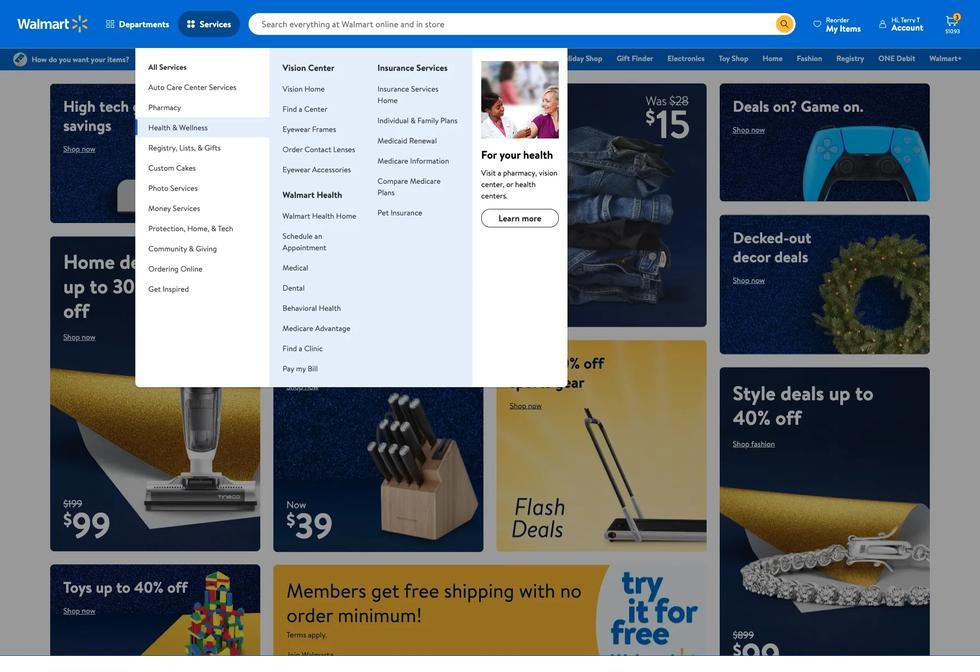 Task type: locate. For each thing, give the bounding box(es) containing it.
plans right family
[[441, 115, 458, 126]]

services for insurance services home
[[411, 83, 439, 94]]

minimum!
[[338, 602, 422, 629]]

1 eyewear from the top
[[283, 124, 311, 134]]

walmart up walmart health home link
[[283, 189, 315, 201]]

$ inside $199 $ 99
[[63, 507, 72, 532]]

save big!
[[287, 238, 421, 286]]

was dollar $899, now dollar 99 group
[[720, 629, 781, 657]]

2 vertical spatial a
[[299, 343, 303, 354]]

services for all services
[[159, 61, 187, 72]]

shop
[[586, 53, 603, 64], [732, 53, 749, 64], [733, 125, 750, 135], [63, 144, 80, 154], [733, 275, 750, 286], [295, 300, 312, 311], [63, 332, 80, 343], [287, 382, 303, 392], [510, 401, 527, 411], [733, 439, 750, 449], [63, 606, 80, 617]]

3
[[956, 12, 960, 22]]

contact
[[305, 144, 332, 155]]

health down the pharmacy,
[[516, 179, 536, 189]]

deals left are
[[330, 353, 364, 374]]

schedule
[[283, 231, 313, 241]]

$ for 39
[[287, 508, 295, 533]]

& for family
[[411, 115, 416, 126]]

shop now for deals on? game on.
[[733, 125, 766, 135]]

compare
[[378, 176, 408, 186]]

walmart for walmart health
[[283, 189, 315, 201]]

bill
[[308, 363, 318, 374]]

photo services button
[[135, 178, 270, 198]]

plans
[[441, 115, 458, 126], [378, 187, 395, 198]]

services inside the all services link
[[159, 61, 187, 72]]

shop now link for high tech gifts, huge savings
[[63, 144, 96, 154]]

1 vertical spatial find
[[283, 343, 297, 354]]

to
[[90, 273, 108, 300], [533, 353, 547, 374], [856, 380, 874, 407], [116, 577, 131, 599]]

& left tech
[[211, 223, 216, 234]]

health up walmart health home
[[317, 189, 342, 201]]

shop for high tech gifts, huge savings
[[63, 144, 80, 154]]

1 vertical spatial insurance
[[378, 83, 410, 94]]

insurance down 'insurance services'
[[378, 83, 410, 94]]

medicare up compare
[[378, 155, 409, 166]]

1 horizontal spatial 40%
[[551, 353, 580, 374]]

shop for home deals are served
[[287, 382, 303, 392]]

insurance inside the 'insurance services home'
[[378, 83, 410, 94]]

plans down compare
[[378, 187, 395, 198]]

1 vertical spatial health
[[516, 179, 536, 189]]

thanksgiving link
[[482, 52, 536, 64]]

off inside up to 40% off sports gear
[[584, 353, 604, 374]]

0 vertical spatial 40%
[[551, 353, 580, 374]]

0 vertical spatial insurance
[[378, 62, 415, 74]]

health up registry,
[[148, 122, 171, 133]]

your
[[500, 147, 521, 162]]

& left family
[[411, 115, 416, 126]]

deals right friday
[[372, 53, 391, 64]]

eyewear accessories link
[[283, 164, 351, 175]]

center inside "dropdown button"
[[184, 82, 207, 92]]

registry,
[[148, 142, 178, 153]]

Walmart Site-Wide search field
[[249, 13, 796, 35]]

&
[[433, 53, 439, 64], [411, 115, 416, 126], [172, 122, 177, 133], [198, 142, 203, 153], [211, 223, 216, 234], [189, 243, 194, 254]]

decor
[[733, 246, 771, 267]]

pharmacy
[[148, 102, 181, 112]]

0 vertical spatial find
[[283, 103, 297, 114]]

1 vertical spatial plans
[[378, 187, 395, 198]]

1 vision from the top
[[283, 62, 306, 74]]

up
[[63, 273, 85, 300], [829, 380, 851, 407], [96, 577, 113, 599]]

now for up to 40% off sports gear
[[528, 401, 542, 411]]

a for center
[[299, 103, 303, 114]]

2 walmart from the top
[[283, 211, 311, 221]]

0 vertical spatial vision
[[283, 62, 306, 74]]

0 vertical spatial medicare
[[378, 155, 409, 166]]

1 walmart from the top
[[283, 189, 315, 201]]

behavioral
[[283, 303, 317, 313]]

1 vertical spatial vision
[[283, 83, 303, 94]]

individual & family plans
[[378, 115, 458, 126]]

up for style deals up to 40% off
[[829, 380, 851, 407]]

shop for style deals up to 40% off
[[733, 439, 750, 449]]

save
[[287, 238, 356, 286]]

0 vertical spatial up
[[63, 273, 85, 300]]

insurance
[[378, 62, 415, 74], [378, 83, 410, 94], [391, 207, 423, 218]]

now for high tech gifts, huge savings
[[82, 144, 96, 154]]

shop now for decked-out decor deals
[[733, 275, 766, 286]]

1 vertical spatial a
[[498, 167, 502, 178]]

order
[[283, 144, 303, 155]]

fashion
[[752, 439, 776, 449]]

& right grocery
[[433, 53, 439, 64]]

1 vertical spatial medicare
[[410, 176, 441, 186]]

gear
[[555, 372, 585, 393]]

now $ 39
[[287, 498, 333, 550]]

community
[[148, 243, 187, 254]]

home deals up to 30% off
[[63, 248, 163, 325]]

0 vertical spatial walmart
[[283, 189, 315, 201]]

decked-out decor deals
[[733, 227, 812, 267]]

shop now for home deals are served
[[287, 382, 319, 392]]

all
[[148, 61, 157, 72]]

1 horizontal spatial medicare
[[378, 155, 409, 166]]

1 horizontal spatial plans
[[441, 115, 458, 126]]

appointment
[[283, 242, 327, 253]]

health for walmart health home
[[312, 211, 334, 221]]

& left the wellness
[[172, 122, 177, 133]]

medicare for medicare information
[[378, 155, 409, 166]]

off inside style deals up to 40% off
[[776, 404, 802, 431]]

0 vertical spatial deals
[[372, 53, 391, 64]]

plans inside compare medicare plans
[[378, 187, 395, 198]]

deals right decor
[[775, 246, 809, 267]]

0 horizontal spatial medicare
[[283, 323, 314, 334]]

1 horizontal spatial deals
[[733, 96, 770, 117]]

deals right style
[[781, 380, 825, 407]]

a down the vision home
[[299, 103, 303, 114]]

1 vertical spatial eyewear
[[283, 164, 311, 175]]

up inside style deals up to 40% off
[[829, 380, 851, 407]]

now for home deals are served
[[305, 382, 319, 392]]

0 horizontal spatial deals
[[372, 53, 391, 64]]

deals left on?
[[733, 96, 770, 117]]

shop fashion link
[[733, 439, 776, 449]]

shop for home deals up to 30% off
[[63, 332, 80, 343]]

deals for home deals are served
[[330, 353, 364, 374]]

shop now link for decked-out decor deals
[[733, 275, 766, 286]]

center up eyewear frames 'link'
[[304, 103, 328, 114]]

toys up to 40% off
[[63, 577, 188, 599]]

find
[[283, 103, 297, 114], [283, 343, 297, 354]]

find for find a center
[[283, 103, 297, 114]]

deals inside style deals up to 40% off
[[781, 380, 825, 407]]

shop now for up to 40% off sports gear
[[510, 401, 542, 411]]

find down the vision home
[[283, 103, 297, 114]]

schedule an appointment link
[[283, 231, 327, 253]]

services inside "money services" dropdown button
[[173, 203, 200, 214]]

style
[[733, 380, 776, 407]]

2 find from the top
[[283, 343, 297, 354]]

insurance up the 'insurance services home'
[[378, 62, 415, 74]]

$ inside now $ 39
[[287, 508, 295, 533]]

0 horizontal spatial up
[[63, 273, 85, 300]]

1 vertical spatial deals
[[733, 96, 770, 117]]

online
[[181, 263, 203, 274]]

shop for toys up to 40% off
[[63, 606, 80, 617]]

deals for style deals up to 40% off
[[781, 380, 825, 407]]

a right visit
[[498, 167, 502, 178]]

advantage
[[315, 323, 351, 334]]

compare medicare plans link
[[378, 176, 441, 198]]

accessories
[[312, 164, 351, 175]]

walmart health home link
[[283, 211, 357, 221]]

2 vertical spatial center
[[304, 103, 328, 114]]

2 eyewear from the top
[[283, 164, 311, 175]]

1 vertical spatial up
[[829, 380, 851, 407]]

deals inside home deals up to 30% off
[[120, 248, 163, 275]]

tech
[[99, 96, 129, 117]]

a inside "for your health visit a pharmacy, vision center, or health centers."
[[498, 167, 502, 178]]

behavioral health
[[283, 303, 341, 313]]

services for insurance services
[[417, 62, 448, 74]]

big!
[[365, 238, 421, 286]]

shop now for save big!
[[295, 300, 328, 311]]

lists,
[[179, 142, 196, 153]]

& for essentials
[[433, 53, 439, 64]]

2 vertical spatial 40%
[[134, 577, 164, 599]]

eyewear up 'order'
[[283, 124, 311, 134]]

40% inside up to 40% off sports gear
[[551, 353, 580, 374]]

behavioral health link
[[283, 303, 341, 313]]

grocery & essentials
[[405, 53, 473, 64]]

now
[[752, 125, 766, 135], [82, 144, 96, 154], [752, 275, 766, 286], [314, 300, 328, 311], [82, 332, 96, 343], [305, 382, 319, 392], [528, 401, 542, 411], [82, 606, 96, 617]]

2 vision from the top
[[283, 83, 303, 94]]

frames
[[312, 124, 336, 134]]

pharmacy button
[[135, 97, 270, 117]]

insurance services
[[378, 62, 448, 74]]

up inside home deals up to 30% off
[[63, 273, 85, 300]]

the holiday shop link
[[540, 52, 608, 64]]

now for decked-out decor deals
[[752, 275, 766, 286]]

medicare down information
[[410, 176, 441, 186]]

health up "advantage"
[[319, 303, 341, 313]]

health up 'vision'
[[524, 147, 554, 162]]

1 find from the top
[[283, 103, 297, 114]]

vision up find a center
[[283, 83, 303, 94]]

$199 $ 99
[[63, 497, 111, 549]]

deals up the get
[[120, 248, 163, 275]]

was dollar $199, now dollar 99 group
[[50, 497, 111, 552]]

game
[[801, 96, 840, 117]]

2 horizontal spatial 40%
[[733, 404, 771, 431]]

0 horizontal spatial $
[[63, 507, 72, 532]]

0 horizontal spatial 40%
[[134, 577, 164, 599]]

savings
[[63, 115, 112, 136]]

shop now for toys up to 40% off
[[63, 606, 96, 617]]

now
[[287, 498, 306, 512]]

deals on? game on.
[[733, 96, 864, 117]]

center up huge
[[184, 82, 207, 92]]

center up the vision home
[[308, 62, 335, 74]]

0 vertical spatial eyewear
[[283, 124, 311, 134]]

1 vertical spatial center
[[184, 82, 207, 92]]

ordering online
[[148, 263, 203, 274]]

learn
[[499, 212, 520, 224]]

shop now for home deals up to 30% off
[[63, 332, 96, 343]]

eyewear for eyewear accessories
[[283, 164, 311, 175]]

& left giving
[[189, 243, 194, 254]]

lenses
[[333, 144, 355, 155]]

shop now link for deals on? game on.
[[733, 125, 766, 135]]

find up the pay
[[283, 343, 297, 354]]

1 vertical spatial walmart
[[283, 211, 311, 221]]

2 horizontal spatial medicare
[[410, 176, 441, 186]]

a left "clinic" at the bottom of the page
[[299, 343, 303, 354]]

walmart up schedule
[[283, 211, 311, 221]]

reorder
[[827, 15, 850, 24]]

walmart
[[283, 189, 315, 201], [283, 211, 311, 221]]

home inside the 'insurance services home'
[[378, 95, 398, 105]]

medicare down behavioral
[[283, 323, 314, 334]]

shop now link for home deals up to 30% off
[[63, 332, 96, 343]]

pet
[[378, 207, 389, 218]]

services inside the 'insurance services home'
[[411, 83, 439, 94]]

a for clinic
[[299, 343, 303, 354]]

dental
[[283, 283, 305, 293]]

for your health visit a pharmacy, vision center, or health centers.
[[482, 147, 558, 201]]

1 vertical spatial 40%
[[733, 404, 771, 431]]

services inside photo services dropdown button
[[170, 183, 198, 193]]

to inside up to 40% off sports gear
[[533, 353, 547, 374]]

walmart for walmart health home
[[283, 211, 311, 221]]

get
[[371, 577, 400, 605]]

auto care center services button
[[135, 77, 270, 97]]

apply.
[[308, 630, 327, 641]]

services button
[[178, 11, 240, 37]]

eyewear down 'order'
[[283, 164, 311, 175]]

vision for vision home
[[283, 83, 303, 94]]

health up the an
[[312, 211, 334, 221]]

medicare
[[378, 155, 409, 166], [410, 176, 441, 186], [283, 323, 314, 334]]

insurance right pet
[[391, 207, 423, 218]]

sports
[[510, 372, 552, 393]]

2 vertical spatial medicare
[[283, 323, 314, 334]]

2 horizontal spatial up
[[829, 380, 851, 407]]

1 horizontal spatial $
[[287, 508, 295, 533]]

vision up vision home link
[[283, 62, 306, 74]]

& left gifts
[[198, 142, 203, 153]]

1 horizontal spatial up
[[96, 577, 113, 599]]

2 vertical spatial up
[[96, 577, 113, 599]]

services
[[200, 18, 231, 30], [159, 61, 187, 72], [417, 62, 448, 74], [209, 82, 237, 92], [411, 83, 439, 94], [170, 183, 198, 193], [173, 203, 200, 214]]

0 horizontal spatial plans
[[378, 187, 395, 198]]

reorder my items
[[827, 15, 862, 34]]

health for behavioral health
[[319, 303, 341, 313]]

$899
[[733, 629, 755, 642]]

fashion
[[797, 53, 823, 64]]

health & wellness button
[[135, 117, 270, 138]]

0 vertical spatial a
[[299, 103, 303, 114]]

shop now inside shop now link
[[295, 300, 328, 311]]



Task type: describe. For each thing, give the bounding box(es) containing it.
eyewear accessories
[[283, 164, 351, 175]]

find for find a clinic
[[283, 343, 297, 354]]

protection,
[[148, 223, 186, 234]]

tech
[[218, 223, 233, 234]]

the
[[545, 53, 557, 64]]

& for wellness
[[172, 122, 177, 133]]

eyewear for eyewear frames
[[283, 124, 311, 134]]

health inside dropdown button
[[148, 122, 171, 133]]

registry link
[[832, 52, 870, 64]]

now for save big!
[[314, 300, 328, 311]]

deals inside 'link'
[[372, 53, 391, 64]]

now for toys up to 40% off
[[82, 606, 96, 617]]

are
[[368, 353, 389, 374]]

money
[[148, 203, 171, 214]]

services inside "auto care center services" "dropdown button"
[[209, 82, 237, 92]]

vision center
[[283, 62, 335, 74]]

pay my bill
[[283, 363, 318, 374]]

services for money services
[[173, 203, 200, 214]]

off inside home deals up to 30% off
[[63, 297, 89, 325]]

an
[[315, 231, 322, 241]]

home deals are served
[[287, 353, 437, 374]]

services for photo services
[[170, 183, 198, 193]]

insurance for insurance services
[[378, 62, 415, 74]]

home inside home deals up to 30% off
[[63, 248, 115, 275]]

40% inside style deals up to 40% off
[[733, 404, 771, 431]]

shop for deals on? game on.
[[733, 125, 750, 135]]

terms
[[287, 630, 306, 641]]

medicare information
[[378, 155, 449, 166]]

now dollar 39 null group
[[274, 498, 333, 553]]

99
[[72, 501, 111, 549]]

medicare inside compare medicare plans
[[410, 176, 441, 186]]

up
[[510, 353, 529, 374]]

$199
[[63, 497, 82, 511]]

no
[[561, 577, 582, 605]]

registry, lists, & gifts
[[148, 142, 221, 153]]

health & wellness image
[[482, 61, 559, 139]]

deals inside the decked-out decor deals
[[775, 246, 809, 267]]

now for home deals up to 30% off
[[82, 332, 96, 343]]

ordering online button
[[135, 259, 270, 279]]

with
[[519, 577, 556, 605]]

services inside services popup button
[[200, 18, 231, 30]]

medicaid renewal
[[378, 135, 437, 146]]

search icon image
[[781, 20, 790, 28]]

deals for home deals up to 30% off
[[120, 248, 163, 275]]

order contact lenses link
[[283, 144, 355, 155]]

learn more link
[[482, 209, 559, 228]]

pay my bill link
[[283, 363, 318, 374]]

finder
[[632, 53, 654, 64]]

center for find a center
[[304, 103, 328, 114]]

black friday deals
[[330, 53, 391, 64]]

items
[[840, 22, 862, 34]]

medical
[[283, 262, 309, 273]]

decked-
[[733, 227, 790, 248]]

shop now for high tech gifts, huge savings
[[63, 144, 96, 154]]

information
[[410, 155, 449, 166]]

thanksgiving
[[487, 53, 531, 64]]

insurance for insurance services home
[[378, 83, 410, 94]]

$10.93
[[946, 27, 961, 35]]

shop for decked-out decor deals
[[733, 275, 750, 286]]

shop for save big!
[[295, 300, 312, 311]]

or
[[507, 179, 514, 189]]

ordering
[[148, 263, 179, 274]]

one debit
[[879, 53, 916, 64]]

walmart+ link
[[925, 52, 968, 64]]

eyewear frames link
[[283, 124, 336, 134]]

up to 40% off sports gear
[[510, 353, 604, 393]]

medicare for medicare advantage
[[283, 323, 314, 334]]

pet insurance
[[378, 207, 423, 218]]

up for home deals up to 30% off
[[63, 273, 85, 300]]

toy shop
[[719, 53, 749, 64]]

one debit link
[[874, 52, 921, 64]]

photo services
[[148, 183, 198, 193]]

0 vertical spatial plans
[[441, 115, 458, 126]]

for
[[482, 147, 497, 162]]

auto care center services
[[148, 82, 237, 92]]

shop now link for home deals are served
[[287, 382, 319, 392]]

cakes
[[176, 162, 196, 173]]

friday
[[350, 53, 371, 64]]

t
[[917, 15, 921, 24]]

shop now link for up to 40% off sports gear
[[510, 401, 542, 411]]

insurance services home link
[[378, 83, 439, 105]]

account
[[892, 21, 924, 33]]

departments button
[[97, 11, 178, 37]]

vision home link
[[283, 83, 325, 94]]

all services
[[148, 61, 187, 72]]

electronics link
[[663, 52, 710, 64]]

vision home
[[283, 83, 325, 94]]

my
[[827, 22, 838, 34]]

2 vertical spatial insurance
[[391, 207, 423, 218]]

Search search field
[[249, 13, 796, 35]]

high
[[63, 96, 96, 117]]

all services link
[[135, 48, 270, 77]]

centers.
[[482, 190, 508, 201]]

walmart+
[[930, 53, 963, 64]]

giving
[[196, 243, 217, 254]]

order contact lenses
[[283, 144, 355, 155]]

toys
[[63, 577, 92, 599]]

members get free shipping with no order minimum! terms apply.
[[287, 577, 582, 641]]

walmart health home
[[283, 211, 357, 221]]

shipping
[[444, 577, 515, 605]]

shop now link for save big!
[[287, 297, 337, 314]]

to inside style deals up to 40% off
[[856, 380, 874, 407]]

insurance services home
[[378, 83, 439, 105]]

hi,
[[892, 15, 900, 24]]

center for auto care center services
[[184, 82, 207, 92]]

photo
[[148, 183, 169, 193]]

shop now link for toys up to 40% off
[[63, 606, 96, 617]]

walmart image
[[17, 15, 88, 33]]

compare medicare plans
[[378, 176, 441, 198]]

high tech gifts, huge savings
[[63, 96, 204, 136]]

30%
[[113, 273, 149, 300]]

now for deals on? game on.
[[752, 125, 766, 135]]

to inside home deals up to 30% off
[[90, 273, 108, 300]]

vision
[[539, 167, 558, 178]]

0 vertical spatial center
[[308, 62, 335, 74]]

health for walmart health
[[317, 189, 342, 201]]

vision for vision center
[[283, 62, 306, 74]]

0 vertical spatial health
[[524, 147, 554, 162]]

clinic
[[304, 343, 323, 354]]

learn more
[[499, 212, 542, 224]]

my
[[296, 363, 306, 374]]

auto
[[148, 82, 165, 92]]

pharmacy,
[[503, 167, 537, 178]]

terry
[[902, 15, 916, 24]]

visit
[[482, 167, 496, 178]]

grocery
[[405, 53, 432, 64]]

& for giving
[[189, 243, 194, 254]]

gift finder link
[[612, 52, 659, 64]]

shop for up to 40% off sports gear
[[510, 401, 527, 411]]

$ for 99
[[63, 507, 72, 532]]

medicaid renewal link
[[378, 135, 437, 146]]

more
[[522, 212, 542, 224]]

fashion link
[[793, 52, 828, 64]]

home link
[[758, 52, 788, 64]]

essentials
[[440, 53, 473, 64]]

custom
[[148, 162, 174, 173]]



Task type: vqa. For each thing, say whether or not it's contained in the screenshot.
the leftmost our
no



